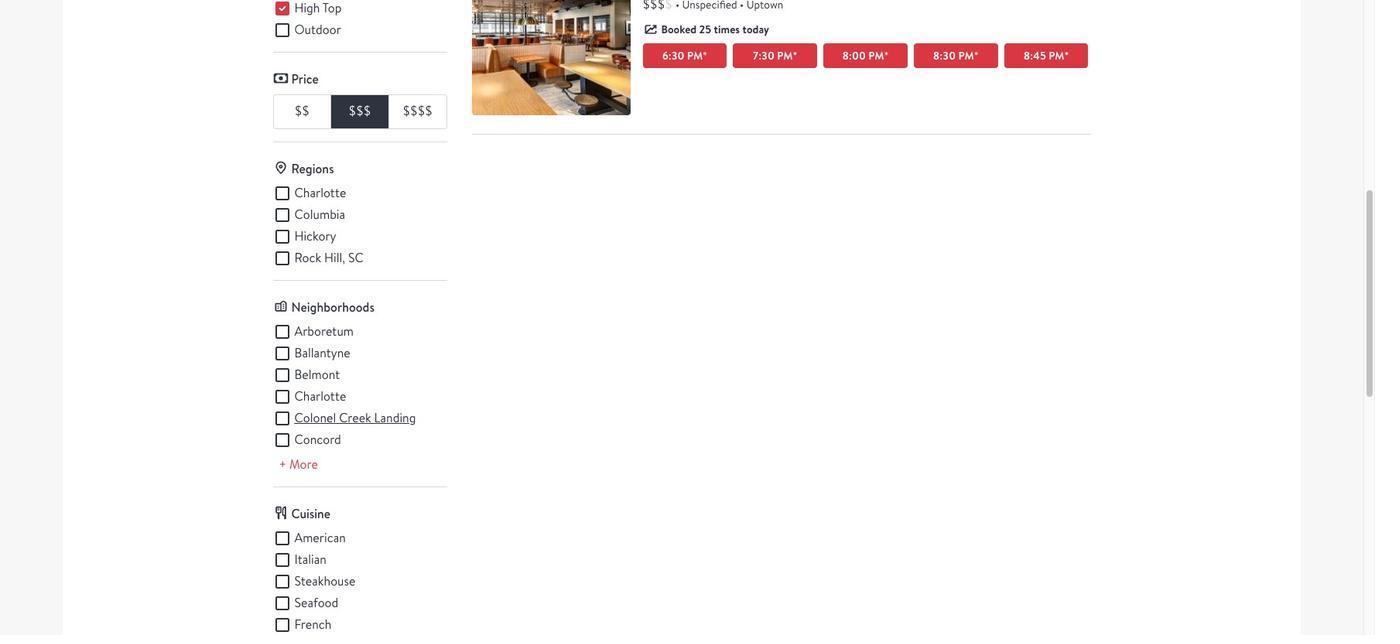 Task type: locate. For each thing, give the bounding box(es) containing it.
belmont
[[294, 366, 340, 383]]

rock hill, sc
[[294, 250, 364, 266]]

* down 25
[[703, 48, 707, 63]]

charlotte down belmont
[[294, 388, 346, 404]]

sc
[[348, 250, 364, 266]]

1 charlotte from the top
[[294, 185, 346, 201]]

hill,
[[324, 250, 345, 266]]

1 * from the left
[[703, 48, 707, 63]]

colonel
[[294, 410, 336, 426]]

pm right 7:30
[[777, 48, 793, 63]]

pm
[[687, 48, 703, 63], [777, 48, 793, 63], [868, 48, 884, 63], [958, 48, 974, 63], [1049, 48, 1064, 63]]

* for 8:45 pm *
[[1064, 48, 1069, 63]]

4 pm from the left
[[958, 48, 974, 63]]

arboretum
[[294, 323, 354, 339]]

pm for 8:00 pm
[[868, 48, 884, 63]]

+ more
[[279, 456, 318, 473]]

3 * from the left
[[884, 48, 889, 63]]

more
[[289, 456, 318, 473]]

pm right 8:45
[[1049, 48, 1064, 63]]

1 pm from the left
[[687, 48, 703, 63]]

ballantyne
[[294, 345, 350, 361]]

price
[[291, 71, 319, 88]]

6:30 pm *
[[662, 48, 707, 63]]

8:30 pm *
[[933, 48, 979, 63]]

charlotte inside neighborhoods group
[[294, 388, 346, 404]]

american
[[294, 530, 346, 546]]

* right 8:00
[[884, 48, 889, 63]]

0 vertical spatial charlotte
[[294, 185, 346, 201]]

neighborhoods group
[[273, 322, 447, 449]]

+
[[279, 456, 286, 473]]

8:00
[[842, 48, 866, 63]]

4 * from the left
[[974, 48, 979, 63]]

booked
[[661, 22, 697, 37]]

columbia
[[294, 206, 345, 223]]

* right 7:30
[[793, 48, 797, 63]]

steakhouse
[[294, 573, 356, 589]]

* right 8:45
[[1064, 48, 1069, 63]]

outdoor
[[294, 22, 341, 38]]

charlotte inside regions group
[[294, 185, 346, 201]]

* right 8:30
[[974, 48, 979, 63]]

2 * from the left
[[793, 48, 797, 63]]

regions group
[[273, 184, 447, 267]]

8:45 pm *
[[1024, 48, 1069, 63]]

pm right 8:30
[[958, 48, 974, 63]]

pm right 6:30
[[687, 48, 703, 63]]

7:30
[[753, 48, 775, 63]]

charlotte up columbia
[[294, 185, 346, 201]]

italian
[[294, 551, 327, 568]]

5 pm from the left
[[1049, 48, 1064, 63]]

*
[[703, 48, 707, 63], [793, 48, 797, 63], [884, 48, 889, 63], [974, 48, 979, 63], [1064, 48, 1069, 63]]

rock
[[294, 250, 321, 266]]

1 vertical spatial charlotte
[[294, 388, 346, 404]]

8:00 pm *
[[842, 48, 889, 63]]

* for 6:30 pm *
[[703, 48, 707, 63]]

charlotte
[[294, 185, 346, 201], [294, 388, 346, 404]]

french
[[294, 616, 332, 633]]

5 * from the left
[[1064, 48, 1069, 63]]

2 pm from the left
[[777, 48, 793, 63]]

* for 8:00 pm *
[[884, 48, 889, 63]]

landing
[[374, 410, 416, 426]]

7:30 pm *
[[753, 48, 797, 63]]

3 pm from the left
[[868, 48, 884, 63]]

pm right 8:00
[[868, 48, 884, 63]]

top
[[323, 0, 342, 16]]

+ more button
[[273, 455, 324, 474]]

2 charlotte from the top
[[294, 388, 346, 404]]

cuisine group
[[273, 529, 447, 635]]

cuisine
[[291, 505, 331, 522]]



Task type: describe. For each thing, give the bounding box(es) containing it.
pm for 6:30 pm
[[687, 48, 703, 63]]

today
[[743, 22, 769, 37]]

seafood
[[294, 595, 338, 611]]

8:30
[[933, 48, 956, 63]]

25
[[699, 22, 711, 37]]

$$$$
[[403, 103, 433, 119]]

hickory
[[294, 228, 336, 244]]

times
[[714, 22, 740, 37]]

booked 25 times today
[[661, 22, 769, 37]]

a photo of caroline's oyster bar restaurant image
[[472, 0, 630, 115]]

8:45
[[1024, 48, 1046, 63]]

$$
[[295, 103, 310, 119]]

pm for 8:45 pm
[[1049, 48, 1064, 63]]

* for 7:30 pm *
[[793, 48, 797, 63]]

colonel creek landing
[[294, 410, 416, 426]]

* for 8:30 pm *
[[974, 48, 979, 63]]

seating options group
[[273, 0, 447, 40]]

regions
[[291, 160, 334, 177]]

6:30
[[662, 48, 685, 63]]

neighborhoods
[[291, 298, 374, 315]]

creek
[[339, 410, 371, 426]]

pm for 8:30 pm
[[958, 48, 974, 63]]

high top
[[294, 0, 342, 16]]

high
[[294, 0, 320, 16]]

concord
[[294, 431, 341, 448]]

$$$
[[349, 103, 371, 119]]

pm for 7:30 pm
[[777, 48, 793, 63]]



Task type: vqa. For each thing, say whether or not it's contained in the screenshot.
Italian
yes



